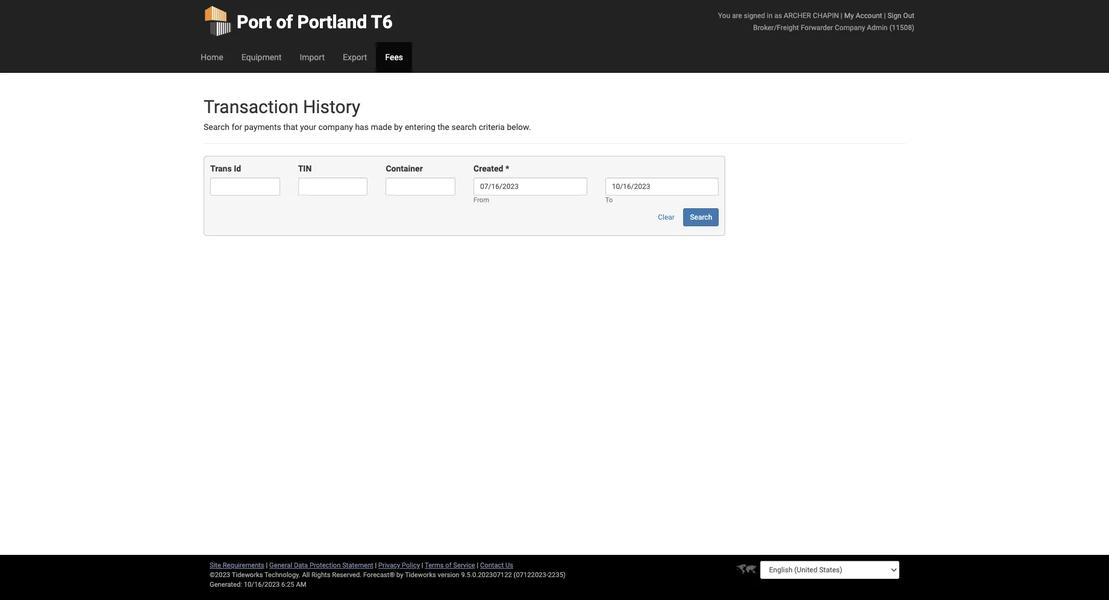 Task type: describe. For each thing, give the bounding box(es) containing it.
company
[[835, 23, 865, 32]]

TIN text field
[[298, 178, 368, 196]]

site requirements | general data protection statement | privacy policy | terms of service | contact us ©2023 tideworks technology. all rights reserved. forecast® by tideworks version 9.5.0.202307122 (07122023-2235) generated: 10/16/2023 6:25 am
[[210, 562, 566, 589]]

Created * text field
[[474, 178, 587, 196]]

statement
[[342, 562, 373, 570]]

reserved.
[[332, 572, 362, 580]]

| left general
[[266, 562, 268, 570]]

| up the tideworks
[[422, 562, 423, 570]]

(11508)
[[890, 23, 915, 32]]

that
[[283, 122, 298, 132]]

search button
[[683, 209, 719, 227]]

portland
[[297, 11, 367, 33]]

out
[[903, 11, 915, 20]]

admin
[[867, 23, 888, 32]]

archer
[[784, 11, 811, 20]]

*
[[505, 164, 509, 174]]

home button
[[192, 42, 232, 72]]

fees
[[385, 52, 403, 62]]

rights
[[311, 572, 330, 580]]

data
[[294, 562, 308, 570]]

10/16/2023
[[244, 581, 280, 589]]

equipment
[[241, 52, 282, 62]]

port
[[237, 11, 272, 33]]

criteria
[[479, 122, 505, 132]]

terms
[[425, 562, 444, 570]]

created
[[474, 164, 503, 174]]

as
[[774, 11, 782, 20]]

site
[[210, 562, 221, 570]]

protection
[[310, 562, 341, 570]]

your
[[300, 122, 316, 132]]

home
[[201, 52, 223, 62]]

Container text field
[[386, 178, 456, 196]]

search
[[452, 122, 477, 132]]

signed
[[744, 11, 765, 20]]

you are signed in as archer chapin | my account | sign out broker/freight forwarder company admin (11508)
[[718, 11, 915, 32]]

export button
[[334, 42, 376, 72]]

| up forecast®
[[375, 562, 377, 570]]

clear
[[658, 214, 675, 222]]

export
[[343, 52, 367, 62]]

tideworks
[[405, 572, 436, 580]]

port of portland t6 link
[[204, 0, 393, 42]]

t6
[[371, 11, 393, 33]]

transaction
[[204, 96, 299, 117]]

general data protection statement link
[[269, 562, 373, 570]]

contact us link
[[480, 562, 513, 570]]

Trans Id text field
[[210, 178, 280, 196]]

2235)
[[548, 572, 566, 580]]

sign
[[888, 11, 902, 20]]

my
[[844, 11, 854, 20]]

site requirements link
[[210, 562, 264, 570]]

forwarder
[[801, 23, 833, 32]]

service
[[453, 562, 475, 570]]



Task type: locate. For each thing, give the bounding box(es) containing it.
contact
[[480, 562, 504, 570]]

to
[[605, 197, 613, 204]]

sign out link
[[888, 11, 915, 20]]

entering
[[405, 122, 435, 132]]

privacy policy link
[[378, 562, 420, 570]]

import button
[[291, 42, 334, 72]]

MM/dd/yyyy text field
[[605, 178, 719, 196]]

by down privacy policy link
[[396, 572, 403, 580]]

import
[[300, 52, 325, 62]]

am
[[296, 581, 306, 589]]

below.
[[507, 122, 531, 132]]

you
[[718, 11, 730, 20]]

payments
[[244, 122, 281, 132]]

9.5.0.202307122
[[461, 572, 512, 580]]

terms of service link
[[425, 562, 475, 570]]

tin
[[298, 164, 312, 174]]

search right 'clear' button
[[690, 214, 712, 222]]

general
[[269, 562, 292, 570]]

by right made
[[394, 122, 403, 132]]

has
[[355, 122, 369, 132]]

chapin
[[813, 11, 839, 20]]

search left for
[[204, 122, 230, 132]]

1 vertical spatial of
[[445, 562, 452, 570]]

equipment button
[[232, 42, 291, 72]]

by
[[394, 122, 403, 132], [396, 572, 403, 580]]

forecast®
[[363, 572, 395, 580]]

in
[[767, 11, 773, 20]]

1 vertical spatial by
[[396, 572, 403, 580]]

by inside site requirements | general data protection statement | privacy policy | terms of service | contact us ©2023 tideworks technology. all rights reserved. forecast® by tideworks version 9.5.0.202307122 (07122023-2235) generated: 10/16/2023 6:25 am
[[396, 572, 403, 580]]

search inside button
[[690, 214, 712, 222]]

0 horizontal spatial search
[[204, 122, 230, 132]]

privacy
[[378, 562, 400, 570]]

of
[[276, 11, 293, 33], [445, 562, 452, 570]]

requirements
[[223, 562, 264, 570]]

from
[[474, 197, 489, 204]]

0 vertical spatial search
[[204, 122, 230, 132]]

trans
[[210, 164, 232, 174]]

of right port at the left of page
[[276, 11, 293, 33]]

| up 9.5.0.202307122
[[477, 562, 479, 570]]

0 vertical spatial of
[[276, 11, 293, 33]]

are
[[732, 11, 742, 20]]

technology.
[[264, 572, 300, 580]]

| left sign
[[884, 11, 886, 20]]

0 vertical spatial by
[[394, 122, 403, 132]]

my account link
[[844, 11, 882, 20]]

made
[[371, 122, 392, 132]]

all
[[302, 572, 310, 580]]

id
[[234, 164, 241, 174]]

1 horizontal spatial of
[[445, 562, 452, 570]]

clear button
[[651, 209, 681, 227]]

container
[[386, 164, 423, 174]]

generated:
[[210, 581, 242, 589]]

©2023 tideworks
[[210, 572, 263, 580]]

search inside 'transaction history search for payments that your company has made by entering the search criteria below.'
[[204, 122, 230, 132]]

transaction history search for payments that your company has made by entering the search criteria below.
[[204, 96, 531, 132]]

of inside port of portland t6 link
[[276, 11, 293, 33]]

0 horizontal spatial of
[[276, 11, 293, 33]]

policy
[[402, 562, 420, 570]]

company
[[318, 122, 353, 132]]

trans id
[[210, 164, 241, 174]]

the
[[438, 122, 449, 132]]

(07122023-
[[514, 572, 548, 580]]

fees button
[[376, 42, 412, 72]]

broker/freight
[[753, 23, 799, 32]]

of inside site requirements | general data protection statement | privacy policy | terms of service | contact us ©2023 tideworks technology. all rights reserved. forecast® by tideworks version 9.5.0.202307122 (07122023-2235) generated: 10/16/2023 6:25 am
[[445, 562, 452, 570]]

port of portland t6
[[237, 11, 393, 33]]

account
[[856, 11, 882, 20]]

6:25
[[281, 581, 294, 589]]

for
[[232, 122, 242, 132]]

created *
[[474, 164, 509, 174]]

version
[[438, 572, 460, 580]]

search
[[204, 122, 230, 132], [690, 214, 712, 222]]

us
[[505, 562, 513, 570]]

history
[[303, 96, 360, 117]]

|
[[841, 11, 843, 20], [884, 11, 886, 20], [266, 562, 268, 570], [375, 562, 377, 570], [422, 562, 423, 570], [477, 562, 479, 570]]

of up the version
[[445, 562, 452, 570]]

1 vertical spatial search
[[690, 214, 712, 222]]

1 horizontal spatial search
[[690, 214, 712, 222]]

by inside 'transaction history search for payments that your company has made by entering the search criteria below.'
[[394, 122, 403, 132]]

| left 'my'
[[841, 11, 843, 20]]



Task type: vqa. For each thing, say whether or not it's contained in the screenshot.
the Thanksgiving
no



